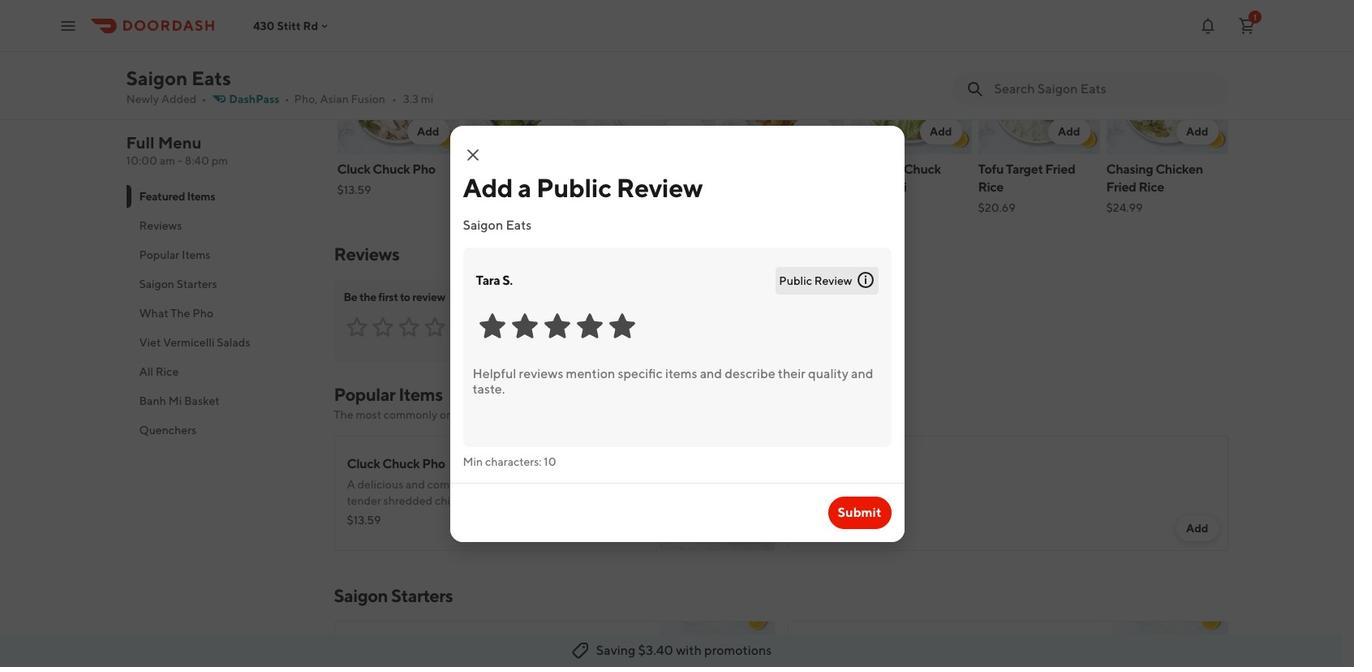 Task type: describe. For each thing, give the bounding box(es) containing it.
of
[[484, 510, 495, 523]]

promotions
[[704, 643, 772, 658]]

full menu 10:00 am - 8:40 pm
[[126, 133, 228, 167]]

comforting
[[428, 478, 485, 491]]

added
[[161, 93, 197, 105]]

tofu
[[978, 161, 1004, 177]]

with inside 'cluck chuck pho a delicious and comforting dish featuring rice noodles, tender shredded chicken breast, scallions, onions, and cilantro, served with a side of bean sprouts, basil, lime, and jalapeno in a warm chicken broth.'
[[428, 510, 451, 523]]

1 vertical spatial chicken
[[444, 527, 484, 540]]

saigon down the jalapeno
[[334, 585, 388, 606]]

$13.59 down tender
[[347, 514, 381, 527]]

rice
[[560, 478, 579, 491]]

the
[[359, 291, 376, 303]]

$3.40
[[638, 643, 673, 658]]

$24.99
[[1106, 201, 1143, 214]]

chasing chicken fried rice $24.99
[[1106, 161, 1203, 214]]

banh inside "breaking bbq beef banh mi"
[[594, 179, 624, 195]]

pho,
[[294, 93, 318, 105]]

bbq
[[647, 161, 675, 177]]

0 vertical spatial review
[[616, 172, 703, 202]]

beef
[[678, 161, 705, 177]]

quenchers button
[[126, 415, 314, 445]]

add for tofu target fried rice
[[1058, 125, 1080, 138]]

the inside popular items the most commonly ordered items and dishes from this store
[[334, 408, 353, 421]]

pho for cluck chuck pho
[[412, 161, 436, 177]]

beefy
[[465, 161, 499, 177]]

all rice
[[139, 365, 179, 378]]

cluck for cluck chuck pho
[[337, 161, 370, 177]]

open menu image
[[58, 16, 78, 35]]

min characters: 10
[[463, 455, 556, 468]]

a inside dialog
[[518, 172, 531, 202]]

10:00
[[126, 154, 157, 167]]

1 vertical spatial starters
[[391, 585, 453, 606]]

min
[[463, 455, 483, 468]]

tofu target fried rice image
[[978, 39, 1100, 154]]

asian
[[320, 93, 349, 105]]

chuck for a delicious and comforting dish featuring rice noodles, tender shredded chicken breast, scallions, onions, and cilantro, served with a side of bean sprouts, basil, lime, and jalapeno in a warm chicken broth.
[[382, 456, 420, 471]]

featured items
[[139, 190, 215, 203]]

1 vertical spatial cluck chuck pho image
[[659, 436, 775, 551]]

1
[[1254, 12, 1257, 22]]

rice for tofu
[[978, 179, 1004, 195]]

rd
[[303, 19, 318, 32]]

fried for tofu target fried rice
[[1045, 161, 1076, 177]]

spice up chuck vermicelli image
[[850, 39, 972, 154]]

what
[[139, 307, 168, 320]]

chicken
[[1156, 161, 1203, 177]]

0 horizontal spatial eats
[[191, 67, 231, 89]]

all rice button
[[126, 357, 314, 386]]

mi
[[421, 93, 434, 105]]

add inside dialog
[[463, 172, 513, 202]]

saving
[[596, 643, 636, 658]]

chasing chicken fried rice image
[[1106, 39, 1228, 154]]

start
[[499, 321, 525, 334]]

add a public review
[[463, 172, 703, 202]]

1 horizontal spatial public
[[779, 274, 812, 287]]

popular items the most commonly ordered items and dishes from this store
[[334, 384, 644, 421]]

from
[[570, 408, 594, 421]]

1 horizontal spatial review
[[815, 274, 852, 287]]

store
[[618, 408, 644, 421]]

3.3
[[403, 93, 419, 105]]

jalapeno
[[347, 527, 391, 540]]

bean
[[497, 510, 523, 523]]

onions,
[[564, 494, 601, 507]]

start your review
[[499, 321, 586, 334]]

viet vermicelli salads button
[[126, 328, 314, 357]]

items for popular items the most commonly ordered items and dishes from this store
[[399, 384, 443, 405]]

chilled
[[801, 486, 838, 499]]

0 vertical spatial chicken
[[435, 494, 475, 507]]

eats inside add a public review dialog
[[506, 217, 532, 232]]

0 vertical spatial public
[[536, 172, 611, 202]]

shredded
[[383, 494, 433, 507]]

and inside popular items the most commonly ordered items and dishes from this store
[[514, 408, 533, 421]]

first
[[378, 291, 398, 303]]

your
[[527, 321, 550, 334]]

$13.59 for cluck
[[337, 183, 371, 196]]

breaking bbq beef banh mi image
[[594, 39, 715, 154]]

reviews button
[[126, 211, 314, 240]]

2 • from the left
[[285, 93, 289, 105]]

the inside button
[[171, 307, 190, 320]]

cilantro,
[[347, 510, 389, 523]]

lime,
[[597, 510, 622, 523]]

most
[[356, 408, 381, 421]]

saigon up newly added •
[[126, 67, 188, 89]]

what the pho
[[139, 307, 213, 320]]

spice up chuck vermicelli
[[850, 161, 941, 195]]

popular items button
[[126, 240, 314, 269]]

target
[[1006, 161, 1043, 177]]

broth.
[[486, 527, 518, 540]]

$20.69
[[978, 201, 1016, 214]]

featured
[[139, 190, 185, 203]]

popular items
[[139, 248, 211, 261]]

starters inside 'button'
[[177, 278, 217, 291]]

banh mi basket
[[139, 394, 220, 407]]

chuck for cluck chuck pho
[[373, 161, 410, 177]]

all
[[139, 365, 153, 378]]

0 horizontal spatial saigon eats
[[126, 67, 231, 89]]

saigon inside 'button'
[[139, 278, 174, 291]]

side
[[461, 510, 482, 523]]

1 vertical spatial popping chicken image
[[659, 621, 775, 667]]

dishes
[[535, 408, 568, 421]]

add for chasing chicken fried rice
[[1186, 125, 1209, 138]]

dashpass •
[[229, 93, 289, 105]]

430 stitt rd button
[[253, 19, 331, 32]]

banh inside button
[[139, 394, 166, 407]]

chasing
[[1106, 161, 1153, 177]]

scallions,
[[515, 494, 561, 507]]

combo
[[501, 161, 544, 177]]

430 stitt rd
[[253, 19, 318, 32]]

saigon starters inside 'button'
[[139, 278, 217, 291]]



Task type: vqa. For each thing, say whether or not it's contained in the screenshot.
At to the bottom
no



Task type: locate. For each thing, give the bounding box(es) containing it.
add button for cluck chuck pho
[[407, 118, 449, 144]]

reviews inside button
[[139, 219, 182, 232]]

the
[[171, 307, 190, 320], [334, 408, 353, 421]]

add button for spice up chuck vermicelli
[[920, 118, 962, 144]]

•
[[202, 93, 206, 105], [285, 93, 289, 105], [392, 93, 397, 105]]

vermicelli down 'spice'
[[850, 179, 907, 195]]

eats
[[191, 67, 231, 89], [506, 217, 532, 232]]

1 horizontal spatial cluck chuck pho image
[[659, 436, 775, 551]]

items
[[187, 190, 215, 203], [182, 248, 211, 261], [399, 384, 443, 405]]

1 horizontal spatial saigon eats
[[463, 217, 532, 232]]

cluck for a delicious and comforting dish featuring rice noodles, tender shredded chicken breast, scallions, onions, and cilantro, served with a side of bean sprouts, basil, lime, and jalapeno in a warm chicken broth.
[[347, 456, 380, 471]]

popular inside popular items the most commonly ordered items and dishes from this store
[[334, 384, 395, 405]]

reviews link
[[334, 243, 399, 265]]

salads
[[217, 336, 250, 349]]

1 • from the left
[[202, 93, 206, 105]]

up
[[884, 161, 901, 177]]

0 horizontal spatial mi
[[168, 394, 182, 407]]

fried inside tofu target fried rice $20.69
[[1045, 161, 1076, 177]]

1 horizontal spatial eats
[[506, 217, 532, 232]]

next button of carousel image
[[1209, 10, 1222, 23]]

1 vertical spatial cluck
[[347, 456, 380, 471]]

mi
[[626, 179, 641, 195], [168, 394, 182, 407]]

1 horizontal spatial review
[[552, 321, 586, 334]]

1 horizontal spatial banh
[[594, 179, 624, 195]]

0 horizontal spatial cluck chuck pho image
[[337, 39, 459, 154]]

0 horizontal spatial popular
[[139, 248, 180, 261]]

1 vertical spatial popular
[[334, 384, 395, 405]]

am
[[160, 154, 175, 167]]

a left side at the bottom
[[453, 510, 459, 523]]

ordered
[[440, 408, 481, 421]]

0 horizontal spatial rice
[[156, 365, 179, 378]]

1 vertical spatial fried
[[1106, 179, 1137, 195]]

fried inside chasing chicken fried rice $24.99
[[1106, 179, 1137, 195]]

1 vertical spatial the
[[334, 408, 353, 421]]

basil,
[[568, 510, 595, 523]]

• left the pho,
[[285, 93, 289, 105]]

items
[[483, 408, 511, 421]]

golden chicken wings image
[[1113, 621, 1228, 667]]

be the first to review
[[344, 291, 445, 303]]

popular
[[139, 248, 180, 261], [334, 384, 395, 405]]

and right items
[[514, 408, 533, 421]]

banh down the all rice
[[139, 394, 166, 407]]

a
[[518, 172, 531, 202], [453, 510, 459, 523], [405, 527, 411, 540]]

1 horizontal spatial rice
[[978, 179, 1004, 195]]

1 horizontal spatial saigon starters
[[334, 585, 453, 606]]

eats up added
[[191, 67, 231, 89]]

chicken
[[435, 494, 475, 507], [444, 527, 484, 540]]

1 horizontal spatial the
[[334, 408, 353, 421]]

cluck inside 'cluck chuck pho a delicious and comforting dish featuring rice noodles, tender shredded chicken breast, scallions, onions, and cilantro, served with a side of bean sprouts, basil, lime, and jalapeno in a warm chicken broth.'
[[347, 456, 380, 471]]

rice inside button
[[156, 365, 179, 378]]

0 vertical spatial cluck chuck pho image
[[337, 39, 459, 154]]

cluck down pho, asian fusion • 3.3 mi
[[337, 161, 370, 177]]

pho for beefy combo pho
[[546, 161, 569, 177]]

add button for beefy combo pho
[[536, 118, 577, 144]]

tara
[[476, 272, 500, 288]]

saigon eats
[[126, 67, 231, 89], [463, 217, 532, 232]]

8:40
[[185, 154, 209, 167]]

s.
[[502, 272, 513, 288]]

add for spice up chuck vermicelli
[[930, 125, 952, 138]]

fried down 'chasing'
[[1106, 179, 1137, 195]]

quenchers
[[139, 424, 197, 437]]

fried for chasing chicken fried rice
[[1106, 179, 1137, 195]]

chuck down 3.3
[[373, 161, 410, 177]]

breaking
[[594, 161, 645, 177]]

reviews up the
[[334, 243, 399, 265]]

vermicelli
[[850, 179, 907, 195], [163, 336, 215, 349]]

be
[[344, 291, 357, 303]]

0 horizontal spatial review
[[412, 291, 445, 303]]

delicious
[[357, 478, 403, 491]]

0 vertical spatial the
[[171, 307, 190, 320]]

chuck inside 'cluck chuck pho a delicious and comforting dish featuring rice noodles, tender shredded chicken breast, scallions, onions, and cilantro, served with a side of bean sprouts, basil, lime, and jalapeno in a warm chicken broth.'
[[382, 456, 420, 471]]

1 vertical spatial saigon eats
[[463, 217, 532, 232]]

chuck up delicious
[[382, 456, 420, 471]]

mi left basket
[[168, 394, 182, 407]]

banh down breaking
[[594, 179, 624, 195]]

with up warm in the bottom of the page
[[428, 510, 451, 523]]

pho inside button
[[192, 307, 213, 320]]

items down reviews button
[[182, 248, 211, 261]]

2 vertical spatial a
[[405, 527, 411, 540]]

2 vertical spatial items
[[399, 384, 443, 405]]

pho right the combo
[[546, 161, 569, 177]]

1 horizontal spatial starters
[[391, 585, 453, 606]]

2 horizontal spatial a
[[518, 172, 531, 202]]

1 vertical spatial banh
[[139, 394, 166, 407]]

popular for popular items the most commonly ordered items and dishes from this store
[[334, 384, 395, 405]]

1 horizontal spatial popular
[[334, 384, 395, 405]]

saigon eats inside add a public review dialog
[[463, 217, 532, 232]]

vermicelli inside viet vermicelli salads 'button'
[[163, 336, 215, 349]]

popular down featured
[[139, 248, 180, 261]]

$13.59 inside cluck chuck pho $13.59
[[337, 183, 371, 196]]

saigon starters button
[[126, 269, 314, 299]]

1 horizontal spatial mi
[[626, 179, 641, 195]]

popular up most
[[334, 384, 395, 405]]

the left most
[[334, 408, 353, 421]]

add for breaking bbq beef banh mi
[[673, 125, 696, 138]]

pho left the close add a public review image
[[412, 161, 436, 177]]

review right your
[[552, 321, 586, 334]]

popular inside button
[[139, 248, 180, 261]]

notification bell image
[[1199, 16, 1218, 35]]

pho inside beefy combo pho $13.59
[[546, 161, 569, 177]]

to
[[400, 291, 410, 303]]

saigon eats down beefy combo pho $13.59
[[463, 217, 532, 232]]

fusion
[[351, 93, 385, 105]]

1 vertical spatial mi
[[168, 394, 182, 407]]

$13.59 inside beefy combo pho $13.59
[[465, 183, 499, 196]]

public review
[[779, 274, 852, 287]]

1 horizontal spatial reviews
[[334, 243, 399, 265]]

and up 'lime,'
[[603, 494, 622, 507]]

chicken down comforting
[[435, 494, 475, 507]]

0 horizontal spatial public
[[536, 172, 611, 202]]

1 horizontal spatial a
[[453, 510, 459, 523]]

saigon up what
[[139, 278, 174, 291]]

rice down 'chasing'
[[1139, 179, 1164, 195]]

add for cluck chuck pho
[[417, 125, 439, 138]]

pho inside 'cluck chuck pho a delicious and comforting dish featuring rice noodles, tender shredded chicken breast, scallions, onions, and cilantro, served with a side of bean sprouts, basil, lime, and jalapeno in a warm chicken broth.'
[[422, 456, 445, 471]]

rice down tofu
[[978, 179, 1004, 195]]

2 horizontal spatial •
[[392, 93, 397, 105]]

banh mi basket button
[[126, 386, 314, 415]]

add button for tofu target fried rice
[[1048, 118, 1090, 144]]

pho up comforting
[[422, 456, 445, 471]]

basket
[[184, 394, 220, 407]]

2 horizontal spatial rice
[[1139, 179, 1164, 195]]

pho, asian fusion • 3.3 mi
[[294, 93, 434, 105]]

add
[[417, 125, 439, 138], [545, 125, 568, 138], [673, 125, 696, 138], [802, 125, 824, 138], [930, 125, 952, 138], [1058, 125, 1080, 138], [1186, 125, 1209, 138], [463, 172, 513, 202], [1186, 522, 1209, 535]]

mi down breaking
[[626, 179, 641, 195]]

saigon eats up added
[[126, 67, 231, 89]]

0 horizontal spatial the
[[171, 307, 190, 320]]

pho inside cluck chuck pho $13.59
[[412, 161, 436, 177]]

reviews down featured
[[139, 219, 182, 232]]

0 vertical spatial with
[[428, 510, 451, 523]]

soda.
[[840, 486, 867, 499]]

chuck inside spice up chuck vermicelli
[[904, 161, 941, 177]]

warm
[[413, 527, 442, 540]]

with right $3.40
[[676, 643, 702, 658]]

vermicelli inside spice up chuck vermicelli
[[850, 179, 907, 195]]

10
[[544, 455, 556, 468]]

1 vertical spatial reviews
[[334, 243, 399, 265]]

noodles,
[[581, 478, 625, 491]]

$4.29
[[801, 506, 830, 519]]

pho for a delicious and comforting dish featuring rice noodles, tender shredded chicken breast, scallions, onions, and cilantro, served with a side of bean sprouts, basil, lime, and jalapeno in a warm chicken broth.
[[422, 456, 445, 471]]

1 vertical spatial vermicelli
[[163, 336, 215, 349]]

• right added
[[202, 93, 206, 105]]

saigon starters down in
[[334, 585, 453, 606]]

0 horizontal spatial starters
[[177, 278, 217, 291]]

add for beefy combo pho
[[545, 125, 568, 138]]

$13.59 down beefy
[[465, 183, 499, 196]]

items up reviews button
[[187, 190, 215, 203]]

add button for breaking bbq beef banh mi
[[664, 118, 706, 144]]

saigon
[[126, 67, 188, 89], [463, 217, 503, 232], [139, 278, 174, 291], [334, 585, 388, 606]]

commonly
[[384, 408, 438, 421]]

1 vertical spatial public
[[779, 274, 812, 287]]

starters down warm in the bottom of the page
[[391, 585, 453, 606]]

breast,
[[477, 494, 513, 507]]

0 horizontal spatial •
[[202, 93, 206, 105]]

saigon up the tara at left top
[[463, 217, 503, 232]]

1 button
[[1231, 9, 1263, 42]]

0 horizontal spatial saigon starters
[[139, 278, 217, 291]]

0 vertical spatial saigon starters
[[139, 278, 217, 291]]

beefy combo pho $13.59
[[465, 161, 569, 196]]

0 vertical spatial starters
[[177, 278, 217, 291]]

add a public review dialog
[[450, 125, 904, 542]]

a right in
[[405, 527, 411, 540]]

0 vertical spatial popular
[[139, 248, 180, 261]]

0 vertical spatial reviews
[[139, 219, 182, 232]]

$13.59 up the reviews "link"
[[337, 183, 371, 196]]

submit
[[838, 504, 882, 520]]

1 vertical spatial with
[[676, 643, 702, 658]]

0 horizontal spatial with
[[428, 510, 451, 523]]

0 vertical spatial cluck
[[337, 161, 370, 177]]

characters:
[[485, 455, 542, 468]]

rice right the all
[[156, 365, 179, 378]]

0 vertical spatial items
[[187, 190, 215, 203]]

saving $3.40 with promotions
[[596, 643, 772, 658]]

0 horizontal spatial review
[[616, 172, 703, 202]]

rice inside chasing chicken fried rice $24.99
[[1139, 179, 1164, 195]]

saigon starters up what the pho
[[139, 278, 217, 291]]

tender
[[347, 494, 381, 507]]

spice
[[850, 161, 882, 177]]

mi inside button
[[168, 394, 182, 407]]

items up commonly
[[399, 384, 443, 405]]

1 items, open order cart image
[[1238, 16, 1257, 35]]

items for featured items
[[187, 190, 215, 203]]

1 horizontal spatial with
[[676, 643, 702, 658]]

the right what
[[171, 307, 190, 320]]

$13.59
[[337, 183, 371, 196], [465, 183, 499, 196], [347, 514, 381, 527]]

1 vertical spatial review
[[815, 274, 852, 287]]

review right the to
[[412, 291, 445, 303]]

and up shredded
[[406, 478, 425, 491]]

1 vertical spatial review
[[552, 321, 586, 334]]

cluck chuck pho image
[[337, 39, 459, 154], [659, 436, 775, 551]]

1 vertical spatial items
[[182, 248, 211, 261]]

beefy combo pho image
[[465, 39, 587, 154]]

0 horizontal spatial vermicelli
[[163, 336, 215, 349]]

viet
[[139, 336, 161, 349]]

0 horizontal spatial banh
[[139, 394, 166, 407]]

430
[[253, 19, 275, 32]]

0 vertical spatial banh
[[594, 179, 624, 195]]

eats down beefy combo pho $13.59
[[506, 217, 532, 232]]

newly
[[126, 93, 159, 105]]

0 vertical spatial saigon eats
[[126, 67, 231, 89]]

menu
[[158, 133, 202, 152]]

reviews
[[139, 219, 182, 232], [334, 243, 399, 265]]

chicken down side at the bottom
[[444, 527, 484, 540]]

0 vertical spatial fried
[[1045, 161, 1076, 177]]

• left 3.3
[[392, 93, 397, 105]]

review
[[616, 172, 703, 202], [815, 274, 852, 287]]

chilled soda. $4.29
[[801, 486, 867, 519]]

popping chicken image
[[722, 39, 844, 154], [659, 621, 775, 667]]

3 • from the left
[[392, 93, 397, 105]]

a
[[347, 478, 355, 491]]

newly added •
[[126, 93, 206, 105]]

chuck right up
[[904, 161, 941, 177]]

items for popular items
[[182, 248, 211, 261]]

tofu target fried rice $20.69
[[978, 161, 1076, 214]]

tara s.
[[476, 272, 513, 288]]

vermicelli down what the pho
[[163, 336, 215, 349]]

saigon inside add a public review dialog
[[463, 217, 503, 232]]

cluck inside cluck chuck pho $13.59
[[337, 161, 370, 177]]

popular for popular items
[[139, 248, 180, 261]]

pho up viet vermicelli salads
[[192, 307, 213, 320]]

saigon starters
[[139, 278, 217, 291], [334, 585, 453, 606]]

0 vertical spatial a
[[518, 172, 531, 202]]

1 vertical spatial saigon starters
[[334, 585, 453, 606]]

0 horizontal spatial reviews
[[139, 219, 182, 232]]

1 vertical spatial eats
[[506, 217, 532, 232]]

0 horizontal spatial a
[[405, 527, 411, 540]]

rice for chasing
[[1139, 179, 1164, 195]]

cluck chuck pho $13.59
[[337, 161, 436, 196]]

$13.59 for beefy
[[465, 183, 499, 196]]

rice inside tofu target fried rice $20.69
[[978, 179, 1004, 195]]

and right 'lime,'
[[624, 510, 643, 523]]

1 horizontal spatial •
[[285, 93, 289, 105]]

chuck inside cluck chuck pho $13.59
[[373, 161, 410, 177]]

0 vertical spatial vermicelli
[[850, 179, 907, 195]]

dashpass
[[229, 93, 280, 105]]

featuring
[[510, 478, 558, 491]]

dish
[[487, 478, 508, 491]]

0 vertical spatial popping chicken image
[[722, 39, 844, 154]]

1 horizontal spatial vermicelli
[[850, 179, 907, 195]]

items inside button
[[182, 248, 211, 261]]

fried right target
[[1045, 161, 1076, 177]]

viet vermicelli salads
[[139, 336, 250, 349]]

Helpful reviews mention specific items and describe their quality and taste. text field
[[463, 356, 891, 447]]

cluck
[[337, 161, 370, 177], [347, 456, 380, 471]]

Item Search search field
[[994, 80, 1215, 98]]

0 vertical spatial eats
[[191, 67, 231, 89]]

add button for chasing chicken fried rice
[[1177, 118, 1218, 144]]

0 horizontal spatial fried
[[1045, 161, 1076, 177]]

1 vertical spatial a
[[453, 510, 459, 523]]

starters up what the pho
[[177, 278, 217, 291]]

breaking bbq beef banh mi
[[594, 161, 705, 195]]

items inside popular items the most commonly ordered items and dishes from this store
[[399, 384, 443, 405]]

mi inside "breaking bbq beef banh mi"
[[626, 179, 641, 195]]

close add a public review image
[[463, 145, 482, 164]]

0 vertical spatial mi
[[626, 179, 641, 195]]

0 vertical spatial review
[[412, 291, 445, 303]]

cluck up a
[[347, 456, 380, 471]]

1 horizontal spatial fried
[[1106, 179, 1137, 195]]

a right beefy
[[518, 172, 531, 202]]



